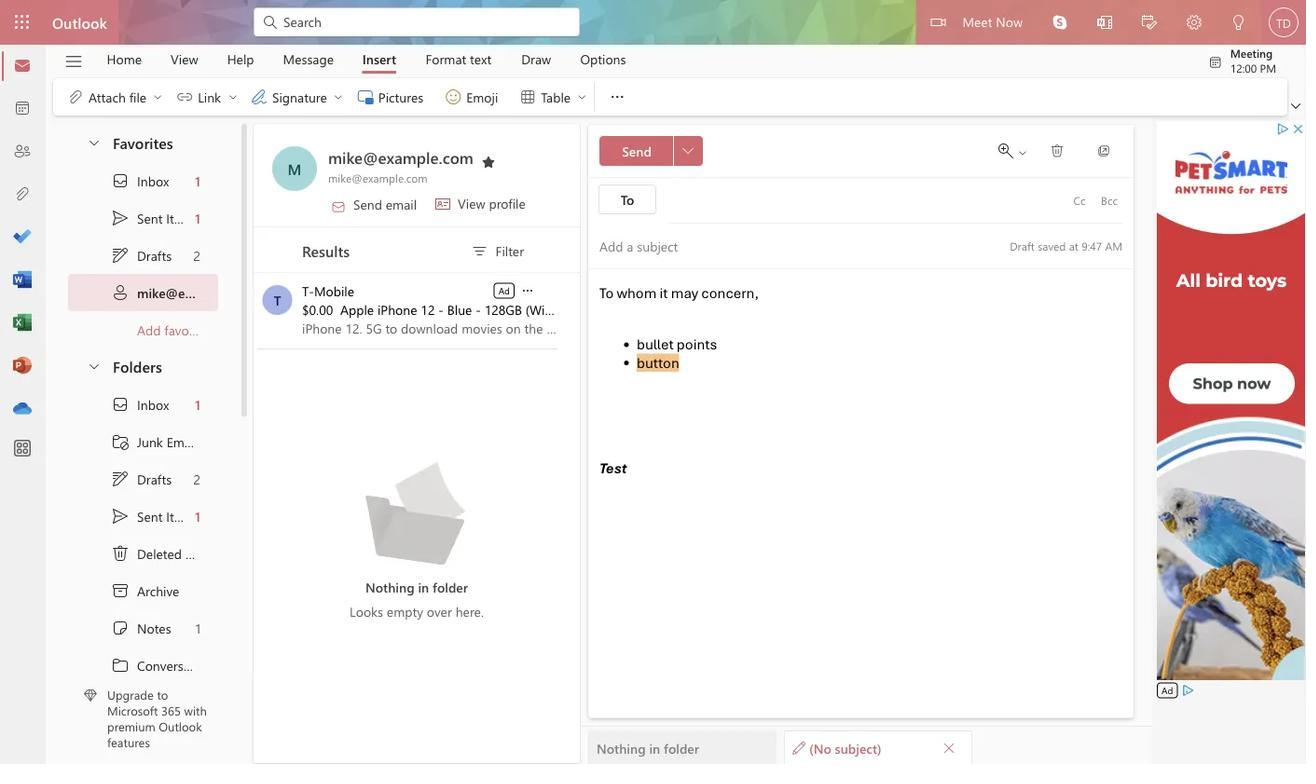 Task type: locate. For each thing, give the bounding box(es) containing it.
 drafts down  tree item
[[111, 470, 172, 489]]

ad inside message list section
[[499, 284, 510, 297]]

include group
[[57, 78, 591, 116]]

(no
[[810, 740, 832, 757]]

blue
[[447, 301, 472, 318]]

1 vertical spatial  inbox
[[111, 395, 169, 414]]

 left emoji
[[444, 88, 463, 106]]

2 inbox from the top
[[137, 396, 169, 413]]

 for the leftmost  popup button
[[520, 284, 535, 298]]

2 vertical spatial mike@example.com
[[137, 284, 257, 302]]

upgrade
[[107, 687, 154, 704]]

looks
[[350, 603, 383, 621]]

1 drafts from the top
[[137, 247, 172, 264]]

1 vertical spatial  sent items 1
[[111, 507, 201, 526]]

1 vertical spatial  drafts
[[111, 470, 172, 489]]

 inside  
[[1018, 147, 1029, 159]]

send inside send button
[[622, 142, 652, 160]]

1 vertical spatial folder
[[664, 740, 700, 757]]

view button
[[157, 45, 212, 74]]

mike@example.com up  send email
[[328, 171, 428, 186]]

to left whom it at top
[[600, 284, 614, 303]]

0 horizontal spatial -
[[439, 301, 444, 318]]

 tree item up deleted
[[68, 498, 218, 535]]

1 vertical spatial inbox
[[137, 396, 169, 413]]

0 vertical spatial send
[[622, 142, 652, 160]]

ad up "128gb"
[[499, 284, 510, 297]]

1 horizontal spatial view
[[458, 195, 486, 212]]

inbox for 
[[137, 172, 169, 190]]

1 horizontal spatial  button
[[1288, 97, 1305, 116]]

 tree item
[[68, 647, 218, 685]]

 send email
[[331, 195, 417, 214]]

2  drafts from the top
[[111, 470, 172, 489]]

emoji
[[467, 88, 498, 105]]

sent inside tree
[[137, 508, 163, 525]]

 right link
[[228, 91, 239, 103]]

 tree item down the junk
[[68, 461, 218, 498]]

 right  at the right top of page
[[1018, 147, 1029, 159]]

1 vertical spatial 
[[111, 507, 130, 526]]

 down the "favorites" tree item
[[111, 172, 130, 190]]

1 vertical spatial 
[[520, 284, 535, 298]]


[[111, 657, 130, 675]]

tab list
[[92, 45, 641, 74]]

 sent items 1 up  tree item
[[111, 209, 201, 228]]

drafts down  junk email on the left of the page
[[137, 471, 172, 488]]

drafts for 
[[137, 471, 172, 488]]

0 vertical spatial  tree item
[[68, 200, 218, 237]]

send
[[622, 142, 652, 160], [354, 195, 382, 213]]

 button inside folders tree item
[[77, 349, 109, 383]]

 button
[[77, 125, 109, 160], [77, 349, 109, 383]]

 button
[[1083, 0, 1128, 47]]

0 horizontal spatial folder
[[433, 579, 468, 596]]


[[152, 91, 163, 103], [228, 91, 239, 103], [333, 91, 344, 103], [577, 91, 588, 103], [87, 135, 102, 150], [1018, 147, 1029, 159], [87, 359, 102, 374]]

send up to button
[[622, 142, 652, 160]]

1 vertical spatial  button
[[673, 136, 703, 166]]

1 vertical spatial  tree item
[[68, 386, 218, 423]]

 for topmost  'dropdown button'
[[1292, 102, 1301, 111]]

drafts inside the favorites tree
[[137, 247, 172, 264]]

format text button
[[412, 45, 506, 74]]

 button inside the "favorites" tree item
[[77, 125, 109, 160]]

inbox up  junk email on the left of the page
[[137, 396, 169, 413]]


[[999, 144, 1014, 159]]


[[1143, 15, 1158, 30]]

 left "folders" at the top left of page
[[87, 359, 102, 374]]

to for to whom it may concern,
[[600, 284, 614, 303]]

drafts for 
[[137, 247, 172, 264]]

favorites tree
[[68, 118, 257, 349]]

5 1 from the top
[[196, 620, 201, 637]]

to inside message body, press alt+f10 to exit text box
[[600, 284, 614, 303]]

 tree item down the "favorites" tree item
[[68, 200, 218, 237]]

 left 
[[333, 91, 344, 103]]

Add a subject text field
[[589, 231, 994, 261]]

0 vertical spatial 
[[1050, 144, 1065, 159]]

 search field
[[254, 0, 580, 42]]

to inside to button
[[621, 191, 635, 208]]

to whom it may concern,
[[600, 284, 759, 303]]

items inside  deleted items
[[186, 545, 217, 563]]

view inside button
[[171, 50, 198, 68]]

 sent items 1 up deleted
[[111, 507, 201, 526]]

 tree item
[[68, 535, 218, 573]]

nothing inside nothing in folder looks empty over here.
[[366, 579, 415, 596]]

here.
[[456, 603, 484, 621]]

1  from the top
[[111, 209, 130, 228]]

features
[[107, 735, 150, 751]]

 inside ' link '
[[228, 91, 239, 103]]

2 horizontal spatial 
[[1292, 102, 1301, 111]]

more apps image
[[13, 440, 32, 459]]

 sent items 1
[[111, 209, 201, 228], [111, 507, 201, 526]]

2 for 
[[194, 247, 201, 264]]

0 vertical spatial  button
[[599, 78, 636, 116]]

in for nothing in folder
[[650, 740, 661, 757]]

 button
[[1288, 97, 1305, 116], [673, 136, 703, 166]]

tree
[[68, 386, 218, 765]]

1 vertical spatial 
[[111, 545, 130, 563]]

 inside button
[[1050, 144, 1065, 159]]

message button
[[269, 45, 348, 74]]

0 vertical spatial outlook
[[52, 12, 107, 32]]

mike@example.com up email
[[328, 146, 474, 168]]

in for nothing in folder looks empty over here.
[[418, 579, 429, 596]]

in inside button
[[650, 740, 661, 757]]

0 vertical spatial  tree item
[[68, 162, 218, 200]]

1 horizontal spatial -
[[476, 301, 481, 318]]

tree containing 
[[68, 386, 218, 765]]

 for 
[[1050, 144, 1065, 159]]

1 sent from the top
[[137, 210, 163, 227]]

0 horizontal spatial outlook
[[52, 12, 107, 32]]

1 vertical spatial items
[[166, 508, 198, 525]]

2 2 from the top
[[194, 471, 201, 488]]

0 vertical spatial in
[[418, 579, 429, 596]]

2 sent from the top
[[137, 508, 163, 525]]


[[64, 52, 83, 71]]

 inside tree
[[111, 470, 130, 489]]

$0.00
[[302, 301, 333, 318]]

0 vertical spatial 
[[608, 88, 627, 106]]

folder inside nothing in folder looks empty over here.
[[433, 579, 468, 596]]

1 vertical spatial sent
[[137, 508, 163, 525]]


[[1098, 15, 1113, 30]]

2 vertical spatial items
[[186, 545, 217, 563]]

with
[[184, 703, 207, 719]]

1 vertical spatial send
[[354, 195, 382, 213]]

0 horizontal spatial in
[[418, 579, 429, 596]]

1 horizontal spatial 
[[1050, 144, 1065, 159]]

 button left "folders" at the top left of page
[[77, 349, 109, 383]]

9:47
[[1082, 238, 1103, 253]]

nothing inside button
[[597, 740, 646, 757]]

0 vertical spatial nothing
[[366, 579, 415, 596]]

0 horizontal spatial view
[[171, 50, 198, 68]]

2  tree item from the top
[[68, 386, 218, 423]]


[[261, 13, 280, 32]]

nothing in folder
[[597, 740, 700, 757]]

mike@example.com button
[[328, 146, 474, 171]]

2 down email
[[194, 471, 201, 488]]

mike@example.com
[[328, 146, 474, 168], [328, 171, 428, 186], [137, 284, 257, 302]]

tab list inside the mike@example.com 'application'
[[92, 45, 641, 74]]

nothing for nothing in folder
[[597, 740, 646, 757]]

inbox inside the favorites tree
[[137, 172, 169, 190]]

2  from the top
[[111, 395, 130, 414]]

 right 'table'
[[577, 91, 588, 103]]


[[436, 197, 451, 212]]

nothing in folder button
[[589, 731, 777, 765]]

1 vertical spatial outlook
[[159, 719, 202, 735]]


[[1209, 55, 1224, 70]]

0 horizontal spatial  button
[[673, 136, 703, 166]]

1 right notes
[[196, 620, 201, 637]]

 drafts for 
[[111, 246, 172, 265]]

nothing in folder looks empty over here.
[[350, 579, 484, 621]]


[[1050, 144, 1065, 159], [111, 545, 130, 563]]

items right deleted
[[186, 545, 217, 563]]

0 vertical spatial 
[[111, 246, 130, 265]]

1  inbox from the top
[[111, 172, 169, 190]]

1  tree item from the top
[[68, 237, 218, 274]]

 tree item for 
[[68, 386, 218, 423]]

0 vertical spatial ad
[[499, 284, 510, 297]]

send button
[[600, 136, 674, 166]]

0 vertical spatial 2
[[194, 247, 201, 264]]

 down td icon
[[1292, 102, 1301, 111]]

 inside the favorites tree
[[111, 246, 130, 265]]

1  drafts from the top
[[111, 246, 172, 265]]

0 vertical spatial  inbox
[[111, 172, 169, 190]]

1 horizontal spatial 
[[683, 146, 694, 157]]

view right 
[[458, 195, 486, 212]]

1 vertical spatial  tree item
[[68, 461, 218, 498]]

1 vertical spatial ad
[[1162, 685, 1174, 697]]

microsoft
[[107, 703, 158, 719]]

 mike@example.com
[[111, 284, 257, 302]]

1 vertical spatial 2
[[194, 471, 201, 488]]

0 horizontal spatial 
[[111, 545, 130, 563]]

 inside the "favorites" tree item
[[87, 135, 102, 150]]

- right blue
[[476, 301, 481, 318]]

in inside nothing in folder looks empty over here.
[[418, 579, 429, 596]]

 filter
[[471, 242, 524, 261]]

inbox inside tree
[[137, 396, 169, 413]]

items up " mike@example.com"
[[166, 210, 198, 227]]

 tree item
[[68, 237, 218, 274], [68, 461, 218, 498]]

0 horizontal spatial 
[[520, 284, 535, 298]]

 down 
[[111, 470, 130, 489]]

 inside the favorites tree
[[111, 172, 130, 190]]

 inbox inside the favorites tree
[[111, 172, 169, 190]]

draft
[[1010, 238, 1035, 253]]

2 - from the left
[[476, 301, 481, 318]]

1  tree item from the top
[[68, 162, 218, 200]]

 down options button
[[608, 88, 627, 106]]

 button
[[1038, 0, 1083, 45]]

2 up " mike@example.com"
[[194, 247, 201, 264]]

test
[[600, 460, 633, 478]]

1 inside  tree item
[[196, 620, 201, 637]]

to down send button
[[621, 191, 635, 208]]

 deleted items
[[111, 545, 217, 563]]

 archive
[[111, 582, 180, 601]]

1 horizontal spatial to
[[621, 191, 635, 208]]

 button
[[1217, 0, 1262, 47]]

2  from the top
[[111, 507, 130, 526]]

1 horizontal spatial  button
[[599, 78, 636, 116]]

junk
[[137, 434, 163, 451]]

0 horizontal spatial ad
[[499, 284, 510, 297]]

 button down "attach"
[[77, 125, 109, 160]]

 tree item inside the favorites tree
[[68, 162, 218, 200]]

2  inbox from the top
[[111, 395, 169, 414]]

td image
[[1269, 7, 1299, 37]]

send inside  send email
[[354, 195, 382, 213]]

1 vertical spatial in
[[650, 740, 661, 757]]

1 vertical spatial  button
[[77, 349, 109, 383]]

 button
[[599, 78, 636, 116], [520, 281, 536, 299]]

2 drafts from the top
[[137, 471, 172, 488]]

0 vertical spatial view
[[171, 50, 198, 68]]

0 vertical spatial to
[[621, 191, 635, 208]]

 down "attach"
[[87, 135, 102, 150]]

 inside tree item
[[111, 545, 130, 563]]

1 up " mike@example.com"
[[195, 210, 201, 227]]

ad left set your advertising preferences icon
[[1162, 685, 1174, 697]]

tab list containing home
[[92, 45, 641, 74]]

 drafts up  at the top left
[[111, 246, 172, 265]]

word image
[[13, 271, 32, 290]]


[[1053, 15, 1068, 30]]

help button
[[213, 45, 268, 74]]

0 vertical spatial drafts
[[137, 247, 172, 264]]

0 horizontal spatial to
[[600, 284, 614, 303]]

0 vertical spatial  tree item
[[68, 237, 218, 274]]

0 vertical spatial 
[[111, 172, 130, 190]]

2  sent items 1 from the top
[[111, 507, 201, 526]]

sent down the "favorites" tree item
[[137, 210, 163, 227]]

0 vertical spatial sent
[[137, 210, 163, 227]]

to do image
[[13, 229, 32, 247]]

 inbox down the "favorites" tree item
[[111, 172, 169, 190]]

folder
[[433, 579, 468, 596], [664, 740, 700, 757]]

1 horizontal spatial 
[[608, 88, 627, 106]]

1 vertical spatial view
[[458, 195, 486, 212]]

0 vertical spatial  button
[[1288, 97, 1305, 116]]

1 2 from the top
[[194, 247, 201, 264]]

1 vertical spatial mike@example.com
[[328, 171, 428, 186]]

t-
[[302, 282, 314, 299]]

1 horizontal spatial folder
[[664, 740, 700, 757]]

1  button from the top
[[77, 125, 109, 160]]

insert
[[363, 50, 396, 68]]

1 horizontal spatial nothing
[[597, 740, 646, 757]]

1 up email
[[195, 396, 201, 413]]

1 horizontal spatial in
[[650, 740, 661, 757]]

1 up  deleted items
[[195, 508, 201, 525]]

 inside tree
[[111, 395, 130, 414]]

1 vertical spatial drafts
[[137, 471, 172, 488]]


[[793, 742, 806, 755]]

1 horizontal spatial outlook
[[159, 719, 202, 735]]

 signature 
[[250, 88, 344, 106]]

draw
[[522, 50, 551, 68]]

meeting
[[1231, 45, 1273, 60]]

pm
[[1261, 60, 1277, 75]]

 button down options button
[[599, 78, 636, 116]]

mike@example.com up favorite
[[137, 284, 257, 302]]

1
[[195, 172, 201, 190], [195, 210, 201, 227], [195, 396, 201, 413], [195, 508, 201, 525], [196, 620, 201, 637]]

0 vertical spatial  drafts
[[111, 246, 172, 265]]

am
[[1106, 238, 1123, 253]]

2 inside the favorites tree
[[194, 247, 201, 264]]

 inside message list section
[[520, 284, 535, 298]]

 button
[[226, 82, 241, 112]]

 tree item
[[68, 610, 218, 647]]

1 vertical spatial  button
[[520, 281, 536, 299]]

1 vertical spatial  tree item
[[68, 498, 218, 535]]

0 vertical spatial items
[[166, 210, 198, 227]]

1 vertical spatial 
[[111, 470, 130, 489]]

0 horizontal spatial nothing
[[366, 579, 415, 596]]

1 inbox from the top
[[137, 172, 169, 190]]

2  tree item from the top
[[68, 498, 218, 535]]

 right file
[[152, 91, 163, 103]]

0 horizontal spatial  button
[[520, 281, 536, 299]]

in
[[418, 579, 429, 596], [650, 740, 661, 757]]

 for 
[[111, 395, 130, 414]]

 tree item
[[68, 200, 218, 237], [68, 498, 218, 535]]

1 down the "favorites" tree item
[[195, 172, 201, 190]]

 up 
[[111, 545, 130, 563]]

inbox down the "favorites" tree item
[[137, 172, 169, 190]]

 right  
[[1050, 144, 1065, 159]]

bullet
[[637, 336, 674, 354]]

1 vertical spatial nothing
[[597, 740, 646, 757]]

drafts up  tree item
[[137, 247, 172, 264]]

view up 
[[171, 50, 198, 68]]

 up (with
[[520, 284, 535, 298]]

1 vertical spatial to
[[600, 284, 614, 303]]

items up  deleted items
[[166, 508, 198, 525]]

 inbox
[[111, 172, 169, 190], [111, 395, 169, 414]]

1 horizontal spatial send
[[622, 142, 652, 160]]

0 vertical spatial  button
[[77, 125, 109, 160]]

profile
[[489, 195, 526, 212]]

folder inside button
[[664, 740, 700, 757]]

0 vertical spatial folder
[[433, 579, 468, 596]]

send right 
[[354, 195, 382, 213]]

1  sent items 1 from the top
[[111, 209, 201, 228]]

sent up  tree item
[[137, 508, 163, 525]]

0 vertical spatial inbox
[[137, 172, 169, 190]]

outlook inside upgrade to microsoft 365 with premium outlook features
[[159, 719, 202, 735]]

0 horizontal spatial send
[[354, 195, 382, 213]]

 tree item down favorites
[[68, 162, 218, 200]]


[[608, 88, 627, 106], [520, 284, 535, 298]]

 junk email
[[111, 433, 197, 451]]

 button up (with
[[520, 281, 536, 299]]

 tree item up the junk
[[68, 386, 218, 423]]

 inside the favorites tree
[[111, 209, 130, 228]]

 button for folders
[[77, 349, 109, 383]]

 right send button
[[683, 146, 694, 157]]

 button
[[1128, 0, 1172, 47]]

 for  popup button to the right
[[608, 88, 627, 106]]

2  from the top
[[111, 470, 130, 489]]

folder for nothing in folder looks empty over here.
[[433, 579, 468, 596]]

0 vertical spatial  sent items 1
[[111, 209, 201, 228]]

 up 
[[111, 395, 130, 414]]

notes
[[137, 620, 171, 637]]

 up  tree item
[[111, 507, 130, 526]]

 inbox down folders tree item
[[111, 395, 169, 414]]

iphone
[[378, 301, 417, 318]]

- right the 12
[[439, 301, 444, 318]]

 drafts inside the favorites tree
[[111, 246, 172, 265]]

 up  at the top left
[[111, 246, 130, 265]]

0 vertical spatial 
[[111, 209, 130, 228]]

 up  at the top left
[[111, 209, 130, 228]]

attach
[[89, 88, 126, 105]]

mail image
[[13, 57, 32, 76]]

$0.00 apple iphone 12 - blue - 128gb (with 24 monthly payments)
[[302, 301, 689, 318]]

1  from the top
[[111, 246, 130, 265]]

outlook down to
[[159, 719, 202, 735]]

folders tree item
[[68, 349, 218, 386]]

1  from the top
[[111, 172, 130, 190]]

12
[[421, 301, 435, 318]]

0 horizontal spatial 
[[444, 88, 463, 106]]

1 horizontal spatial ad
[[1162, 685, 1174, 697]]

2  button from the top
[[77, 349, 109, 383]]

 inside reading pane 'main content'
[[683, 146, 694, 157]]

 inside folders tree item
[[87, 359, 102, 374]]

set your advertising preferences image
[[1181, 684, 1196, 699]]

0 vertical spatial mike@example.com
[[328, 146, 474, 168]]

2  tree item from the top
[[68, 461, 218, 498]]

 tree item
[[68, 162, 218, 200], [68, 386, 218, 423]]

 tree item up  at the top left
[[68, 237, 218, 274]]

outlook up 
[[52, 12, 107, 32]]

1 vertical spatial 
[[111, 395, 130, 414]]



Task type: vqa. For each thing, say whether or not it's contained in the screenshot.


Task type: describe. For each thing, give the bounding box(es) containing it.
 inside the include group
[[444, 88, 463, 106]]

mike@example.com application
[[0, 0, 1307, 765]]

mobile
[[314, 282, 354, 299]]

t
[[274, 291, 281, 309]]

 table 
[[519, 88, 588, 106]]

t-mobile
[[302, 282, 354, 299]]

subject)
[[835, 740, 882, 757]]

email
[[386, 195, 417, 213]]

home
[[107, 50, 142, 68]]

outlook banner
[[0, 0, 1307, 47]]

 inside  attach file 
[[152, 91, 163, 103]]

view inside message list section
[[458, 195, 486, 212]]

 for  deleted items
[[111, 545, 130, 563]]

m
[[288, 159, 302, 179]]

 inbox for 
[[111, 172, 169, 190]]

signature
[[272, 88, 327, 105]]


[[481, 154, 496, 169]]

add
[[137, 322, 161, 339]]


[[943, 742, 956, 755]]

deleted
[[137, 545, 182, 563]]

 inbox for 
[[111, 395, 169, 414]]

 for 
[[111, 246, 130, 265]]

message
[[283, 50, 334, 68]]

draw button
[[508, 45, 565, 74]]

1 - from the left
[[439, 301, 444, 318]]

 tree item for 
[[68, 237, 218, 274]]

outlook inside banner
[[52, 12, 107, 32]]

text
[[470, 50, 492, 68]]

favorites tree item
[[68, 125, 218, 162]]


[[1097, 144, 1112, 159]]

 meeting 12:00 pm
[[1209, 45, 1277, 75]]


[[111, 582, 130, 601]]


[[250, 88, 269, 106]]

365
[[161, 703, 181, 719]]

over
[[427, 603, 452, 621]]

 notes
[[111, 619, 171, 638]]

apple
[[340, 301, 374, 318]]

2 for 
[[194, 471, 201, 488]]

files image
[[13, 186, 32, 204]]

archive
[[137, 583, 180, 600]]

 for 
[[111, 470, 130, 489]]

left-rail-appbar navigation
[[4, 45, 41, 431]]

powerpoint image
[[13, 357, 32, 376]]


[[111, 284, 130, 302]]

help
[[227, 50, 254, 68]]

 view profile
[[436, 195, 526, 212]]

Message body, press Alt+F10 to exit text field
[[600, 284, 1123, 544]]

format
[[426, 50, 467, 68]]

to
[[157, 687, 168, 704]]


[[519, 88, 538, 106]]

 
[[999, 144, 1029, 159]]

mike@example.com  mike@example.com
[[328, 146, 496, 186]]

sent inside the favorites tree
[[137, 210, 163, 227]]

points
[[677, 336, 717, 354]]


[[931, 15, 946, 30]]

premium features image
[[84, 690, 97, 703]]

folder for nothing in folder
[[664, 740, 700, 757]]

128gb
[[485, 301, 522, 318]]

 button inside reading pane 'main content'
[[673, 136, 703, 166]]

whom it
[[617, 284, 668, 303]]

 button
[[55, 46, 92, 77]]

12:00
[[1231, 60, 1258, 75]]

3 1 from the top
[[195, 396, 201, 413]]

calendar image
[[13, 100, 32, 118]]

concern,
[[702, 284, 759, 303]]

inbox for 
[[137, 396, 169, 413]]

email
[[167, 434, 197, 451]]

bcc button
[[1095, 186, 1125, 215]]

 button
[[474, 148, 504, 173]]

mike@example.com image
[[272, 146, 317, 191]]

 tree item
[[68, 274, 257, 312]]

may
[[671, 284, 699, 303]]

to button
[[599, 185, 657, 215]]

file
[[129, 88, 147, 105]]

 inside  table 
[[577, 91, 588, 103]]

 pictures
[[356, 88, 424, 106]]

 button
[[1039, 136, 1076, 166]]


[[66, 88, 85, 106]]

1 1 from the top
[[195, 172, 201, 190]]

outlook link
[[52, 0, 107, 45]]

monthly
[[578, 301, 626, 318]]

 drafts for 
[[111, 470, 172, 489]]

 tree item for 
[[68, 162, 218, 200]]

 for  'dropdown button' within reading pane 'main content'
[[683, 146, 694, 157]]

 inside tree
[[111, 507, 130, 526]]

onedrive image
[[13, 400, 32, 419]]

 (no subject)
[[793, 740, 882, 757]]

to for to
[[621, 191, 635, 208]]

premium
[[107, 719, 155, 735]]

reading pane main content
[[581, 117, 1153, 765]]

 tree item for 
[[68, 461, 218, 498]]

 emoji
[[444, 88, 498, 106]]

format text
[[426, 50, 492, 68]]

excel image
[[13, 314, 32, 333]]

24
[[561, 301, 575, 318]]

4 1 from the top
[[195, 508, 201, 525]]

message list section
[[254, 124, 689, 764]]


[[331, 199, 346, 214]]

empty
[[387, 603, 423, 621]]

mike@example.com inside " mike@example.com"
[[137, 284, 257, 302]]

bcc
[[1102, 193, 1118, 208]]

nothing for nothing in folder looks empty over here.
[[366, 579, 415, 596]]

pictures
[[379, 88, 424, 105]]

Search field
[[282, 12, 569, 31]]

upgrade to microsoft 365 with premium outlook features
[[107, 687, 207, 751]]

now
[[996, 13, 1023, 30]]

filter
[[496, 242, 524, 259]]

t mobile image
[[263, 285, 292, 315]]

items inside the favorites tree
[[166, 210, 198, 227]]

favorites
[[113, 132, 173, 152]]

 tree item
[[68, 423, 218, 461]]

people image
[[13, 143, 32, 161]]


[[471, 242, 489, 261]]

2 1 from the top
[[195, 210, 201, 227]]

 button
[[1086, 136, 1123, 166]]

 button for favorites
[[77, 125, 109, 160]]

 attach file 
[[66, 88, 163, 106]]

add favorite tree item
[[68, 312, 218, 349]]

draft saved at 9:47 am
[[1010, 238, 1123, 253]]

m button
[[272, 146, 317, 191]]

 button
[[1172, 0, 1217, 47]]

table
[[541, 88, 571, 105]]

 sent items 1 inside the favorites tree
[[111, 209, 201, 228]]

 for 
[[111, 172, 130, 190]]

results
[[302, 240, 350, 260]]

1  tree item from the top
[[68, 200, 218, 237]]

meet now
[[963, 13, 1023, 30]]

 tree item
[[68, 573, 218, 610]]

 inside  signature 
[[333, 91, 344, 103]]



